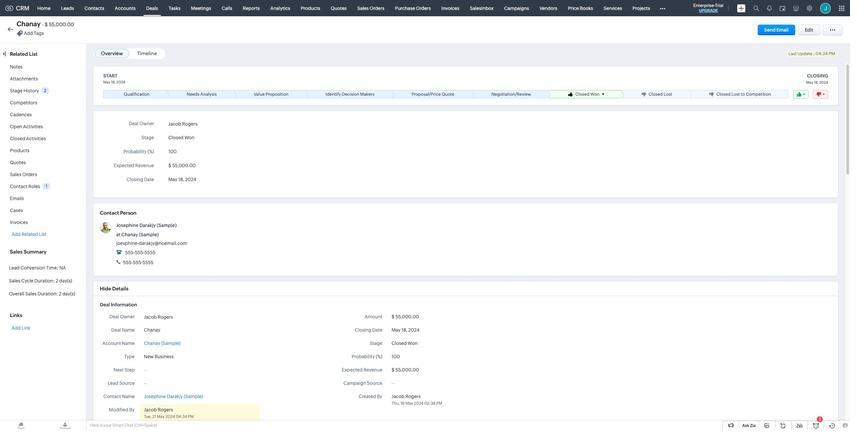 Task type: describe. For each thing, give the bounding box(es) containing it.
contacts image
[[44, 421, 86, 430]]

create menu image
[[738, 4, 746, 12]]

search element
[[750, 0, 764, 16]]

signals image
[[768, 5, 772, 11]]

profile element
[[817, 0, 836, 16]]



Task type: vqa. For each thing, say whether or not it's contained in the screenshot.
Contacts image
yes



Task type: locate. For each thing, give the bounding box(es) containing it.
Other Modules field
[[656, 3, 670, 13]]

search image
[[754, 5, 760, 11]]

logo image
[[5, 5, 13, 11]]

calendar image
[[780, 5, 786, 11]]

profile image
[[821, 3, 832, 13]]

create menu element
[[734, 0, 750, 16]]

signals element
[[764, 0, 776, 16]]

chats image
[[0, 421, 42, 430]]



